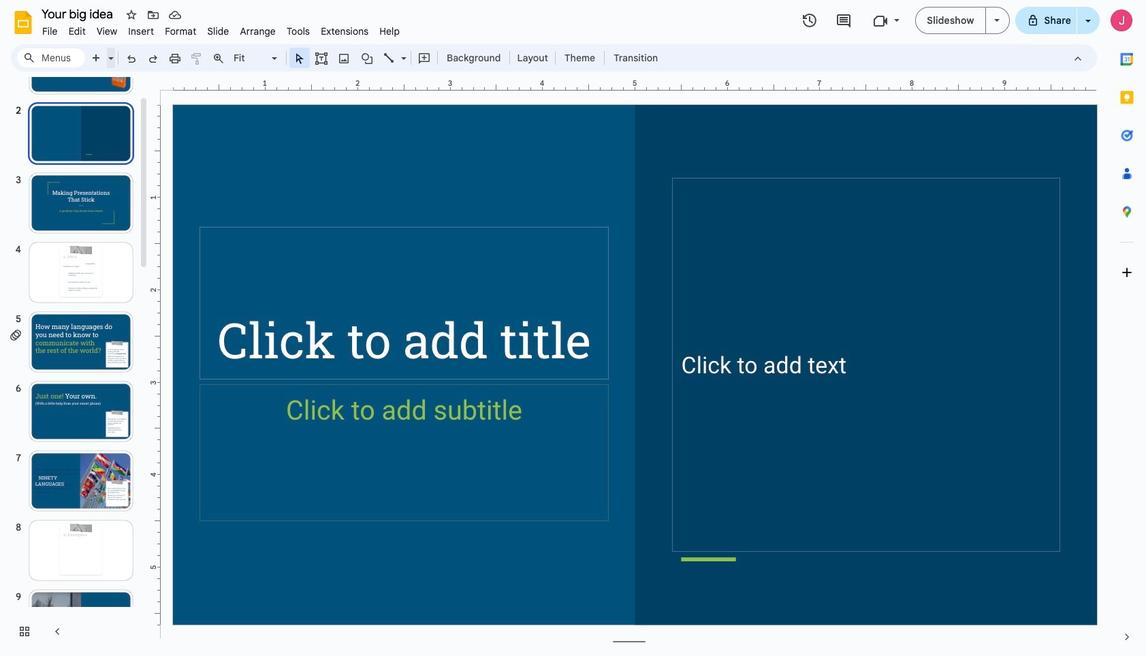 Task type: vqa. For each thing, say whether or not it's contained in the screenshot.
import theme
no



Task type: describe. For each thing, give the bounding box(es) containing it.
2 menu item from the left
[[63, 23, 91, 40]]

presentation options image
[[994, 19, 1000, 22]]

9 menu item from the left
[[316, 23, 374, 40]]

4 menu item from the left
[[123, 23, 160, 40]]

add comment (⌘+option+m) image
[[418, 52, 431, 65]]

select (esc) image
[[293, 52, 307, 65]]

Zoom field
[[230, 48, 283, 68]]

zoom image
[[212, 52, 226, 65]]

slides home image
[[11, 10, 35, 35]]

6 menu item from the left
[[202, 23, 235, 40]]

select line image
[[398, 49, 407, 54]]

undo (⌘z) image
[[125, 52, 138, 65]]

8 menu item from the left
[[281, 23, 316, 40]]

hide the menus (ctrl+shift+f) image
[[1072, 52, 1085, 65]]

new slide with layout image
[[105, 49, 114, 54]]

1 menu item from the left
[[37, 23, 63, 40]]

text box image
[[315, 52, 328, 65]]

quick sharing actions image
[[1086, 20, 1092, 41]]



Task type: locate. For each thing, give the bounding box(es) containing it.
menu item up new slide with layout image
[[91, 23, 123, 40]]

Star checkbox
[[122, 5, 141, 25]]

10 menu item from the left
[[374, 23, 406, 40]]

menu item up insert image
[[316, 23, 374, 40]]

tab list inside menu bar banner
[[1109, 40, 1147, 618]]

document status: saved to drive. image
[[168, 8, 182, 22]]

show all comments image
[[836, 13, 852, 29]]

menu item up zoom 'field'
[[235, 23, 281, 40]]

navigation
[[0, 20, 150, 656]]

Rename text field
[[37, 5, 121, 22]]

paint format image
[[190, 52, 204, 65]]

menu bar
[[37, 18, 406, 40]]

redo (⌘y) image
[[146, 52, 160, 65]]

3 menu item from the left
[[91, 23, 123, 40]]

menu bar banner
[[0, 0, 1147, 656]]

menu item down document status: saved to drive. icon
[[160, 23, 202, 40]]

star image
[[125, 8, 138, 22]]

Menus field
[[17, 48, 85, 67]]

menu item down rename text field
[[63, 23, 91, 40]]

menu item up zoom icon
[[202, 23, 235, 40]]

shape image
[[359, 48, 375, 67]]

line image
[[383, 52, 397, 65]]

5 menu item from the left
[[160, 23, 202, 40]]

move image
[[146, 8, 160, 22]]

menu item up menus field
[[37, 23, 63, 40]]

menu bar inside menu bar banner
[[37, 18, 406, 40]]

share. private to only me. image
[[1027, 14, 1039, 26]]

7 menu item from the left
[[235, 23, 281, 40]]

menu item
[[37, 23, 63, 40], [63, 23, 91, 40], [91, 23, 123, 40], [123, 23, 160, 40], [160, 23, 202, 40], [202, 23, 235, 40], [235, 23, 281, 40], [281, 23, 316, 40], [316, 23, 374, 40], [374, 23, 406, 40]]

Zoom text field
[[232, 48, 270, 67]]

print (⌘p) image
[[168, 52, 182, 65]]

menu item down star image
[[123, 23, 160, 40]]

tab list
[[1109, 40, 1147, 618]]

menu item up select line icon
[[374, 23, 406, 40]]

insert image image
[[336, 48, 352, 67]]

new slide (ctrl+m) image
[[90, 52, 104, 65]]

main toolbar
[[84, 48, 665, 68]]

menu item up select (esc) image
[[281, 23, 316, 40]]

application
[[0, 0, 1147, 656]]

last edit was seconds ago image
[[802, 12, 819, 29]]



